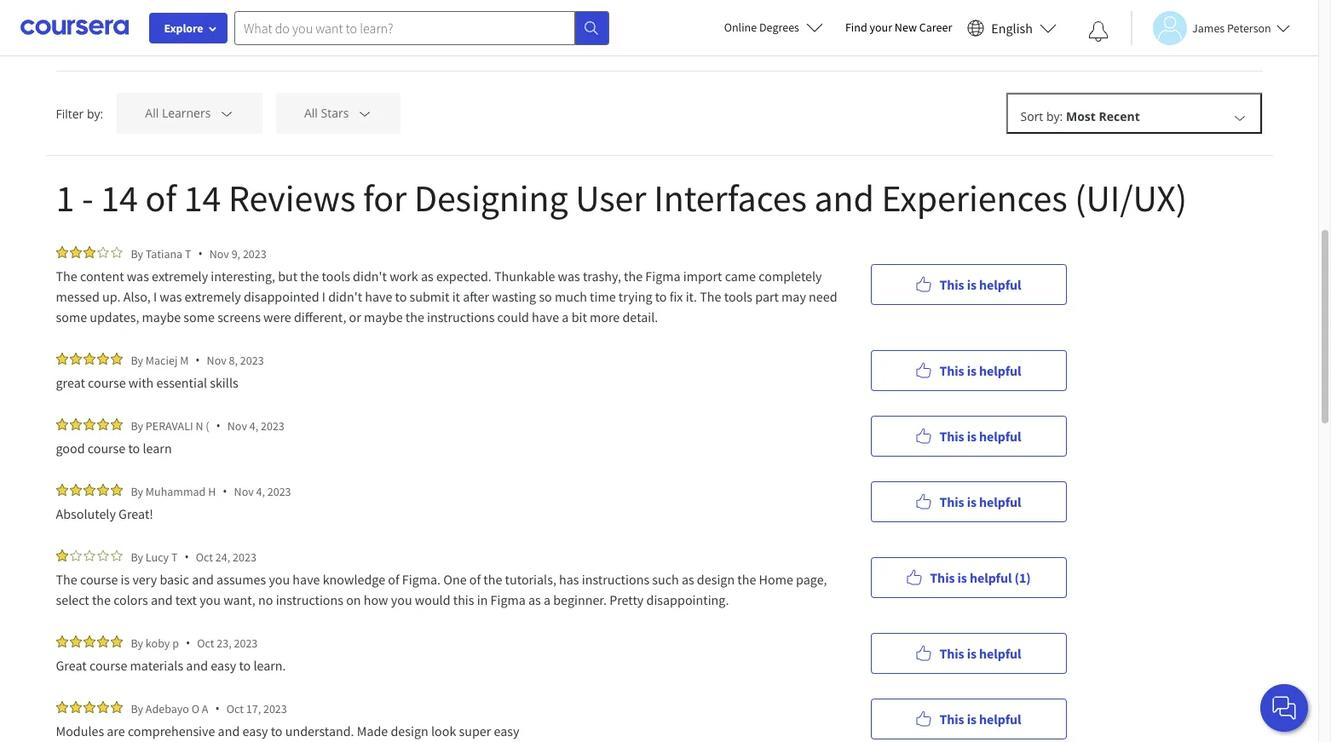 Task type: describe. For each thing, give the bounding box(es) containing it.
to left understand.
[[271, 723, 282, 740]]

by for was
[[131, 246, 143, 261]]

t for very
[[171, 549, 178, 565]]

one
[[443, 571, 467, 588]]

2023 for great course with essential skills
[[240, 352, 264, 368]]

james
[[1192, 20, 1225, 35]]

a inside the content was extremely interesting, but the tools didn't work as expected. thunkable was trashy, the figma import came completely messed up. also, i was extremely disappointed i didn't have to submit it after wasting so much time trying to fix it. the tools part may need some updates, maybe some screens were different, or maybe the instructions could have a bit more detail.
[[562, 308, 569, 326]]

helpful for great course with essential skills
[[979, 362, 1021, 379]]

(1)
[[1014, 569, 1031, 586]]

this is helpful for modules are comprehensive and easy to understand. made design look super easy
[[939, 710, 1021, 727]]

figma inside the course is very basic and assumes you have knowledge of figma. one of the tutorials, has instructions such as design the home page, select the colors and text you want, no instructions on how you would this in figma as a beginner. pretty disappointing.
[[490, 591, 526, 608]]

super
[[459, 723, 491, 740]]

english
[[991, 19, 1033, 36]]

filter by:
[[56, 105, 103, 121]]

by peravali n ( • nov 4, 2023
[[131, 418, 284, 434]]

updates,
[[90, 308, 139, 326]]

this for great course materials and easy to learn.
[[939, 645, 964, 662]]

by koby p • oct 23, 2023
[[131, 635, 258, 651]]

by tatiana t • nov 9, 2023
[[131, 245, 267, 262]]

find your new career
[[845, 20, 952, 35]]

1 horizontal spatial was
[[160, 288, 182, 305]]

1 - 14 of 14 reviews for designing user interfaces and experiences (ui/ux)
[[56, 175, 1187, 222]]

2 horizontal spatial have
[[532, 308, 559, 326]]

• for great course with essential skills
[[195, 352, 200, 368]]

filter
[[56, 105, 84, 121]]

oct for easy
[[197, 635, 214, 651]]

4, inside by muhammad h • nov 4, 2023
[[256, 484, 265, 499]]

great
[[56, 374, 85, 391]]

trashy,
[[583, 268, 621, 285]]

8,
[[229, 352, 238, 368]]

lucy
[[146, 549, 169, 565]]

is for the content was extremely interesting, but the tools didn't work as expected. thunkable was trashy, the figma import came completely messed up. also, i was extremely disappointed i didn't have to submit it after wasting so much time trying to fix it. the tools part may need some updates, maybe some screens were different, or maybe the instructions could have a bit more detail.
[[967, 276, 977, 293]]

2 maybe from the left
[[364, 308, 403, 326]]

• for great course materials and easy to learn.
[[186, 635, 190, 651]]

trying
[[619, 288, 652, 305]]

is for great course materials and easy to learn.
[[967, 645, 977, 662]]

all
[[80, 33, 94, 49]]

part
[[755, 288, 779, 305]]

coursera image
[[20, 14, 129, 41]]

would
[[415, 591, 450, 608]]

2023 inside by peravali n ( • nov 4, 2023
[[261, 418, 284, 433]]

h
[[208, 484, 216, 499]]

much
[[555, 288, 587, 305]]

2 horizontal spatial was
[[558, 268, 580, 285]]

text
[[175, 591, 197, 608]]

5
[[97, 33, 104, 49]]

disappointing.
[[646, 591, 729, 608]]

the course is very basic and assumes you have knowledge of figma. one of the tutorials, has instructions such as design the home page, select the colors and text you want, no instructions on how you would this in figma as a beginner. pretty disappointing.
[[56, 571, 830, 608]]

2 horizontal spatial easy
[[494, 723, 519, 740]]

the right but
[[300, 268, 319, 285]]

comprehensive
[[128, 723, 215, 740]]

all for all stars
[[304, 105, 318, 121]]

0 horizontal spatial instructions
[[276, 591, 343, 608]]

2 horizontal spatial as
[[682, 571, 694, 588]]

absolutely great!
[[56, 505, 153, 522]]

all stars
[[304, 105, 349, 121]]

knowledge
[[323, 571, 385, 588]]

9,
[[231, 246, 240, 261]]

0 vertical spatial didn't
[[353, 268, 387, 285]]

peravali
[[146, 418, 193, 433]]

to left learn.
[[239, 657, 251, 674]]

detail.
[[622, 308, 658, 326]]

helpful for the content was extremely interesting, but the tools didn't work as expected. thunkable was trashy, the figma import came completely messed up. also, i was extremely disappointed i didn't have to submit it after wasting so much time trying to fix it. the tools part may need some updates, maybe some screens were different, or maybe the instructions could have a bit more detail.
[[979, 276, 1021, 293]]

this is helpful (1)
[[930, 569, 1031, 586]]

0 horizontal spatial you
[[200, 591, 221, 608]]

by muhammad h • nov 4, 2023
[[131, 483, 291, 499]]

all learners
[[145, 105, 211, 121]]

online degrees button
[[710, 9, 837, 46]]

experiences
[[882, 175, 1067, 222]]

star
[[107, 33, 131, 49]]

(ui/ux)
[[1075, 175, 1187, 222]]

your
[[870, 20, 892, 35]]

instructions inside the content was extremely interesting, but the tools didn't work as expected. thunkable was trashy, the figma import came completely messed up. also, i was extremely disappointed i didn't have to submit it after wasting so much time trying to fix it. the tools part may need some updates, maybe some screens were different, or maybe the instructions could have a bit more detail.
[[427, 308, 495, 326]]

this is helpful button for great course materials and easy to learn.
[[870, 633, 1066, 674]]

for
[[363, 175, 407, 222]]

easy for understand.
[[242, 723, 268, 740]]

all learners button
[[117, 93, 262, 134]]

by inside by muhammad h • nov 4, 2023
[[131, 484, 143, 499]]

helpful for modules are comprehensive and easy to understand. made design look super easy
[[979, 710, 1021, 727]]

course for the
[[80, 571, 118, 588]]

is for modules are comprehensive and easy to understand. made design look super easy
[[967, 710, 977, 727]]

1 vertical spatial didn't
[[328, 288, 362, 305]]

koby
[[146, 635, 170, 651]]

What do you want to learn? text field
[[234, 11, 575, 45]]

this is helpful (1) button
[[870, 557, 1066, 598]]

2 horizontal spatial instructions
[[582, 571, 649, 588]]

2023 for absolutely great!
[[267, 484, 291, 499]]

modules are comprehensive and easy to understand. made design look super easy
[[56, 723, 519, 740]]

helpful for great course materials and easy to learn.
[[979, 645, 1021, 662]]

after
[[463, 288, 489, 305]]

the up the trying
[[624, 268, 643, 285]]

most
[[1066, 108, 1096, 124]]

fix
[[670, 288, 683, 305]]

content
[[80, 268, 124, 285]]

the down submit
[[405, 308, 424, 326]]

to left fix
[[655, 288, 667, 305]]

by for comprehensive
[[131, 701, 143, 716]]

explore button
[[149, 13, 228, 43]]

2023 for the course is very basic and assumes you have knowledge of figma. one of the tutorials, has instructions such as design the home page, select the colors and text you want, no instructions on how you would this in figma as a beginner. pretty disappointing.
[[233, 549, 256, 565]]

is inside the course is very basic and assumes you have knowledge of figma. one of the tutorials, has instructions such as design the home page, select the colors and text you want, no instructions on how you would this in figma as a beginner. pretty disappointing.
[[121, 571, 130, 588]]

absolutely
[[56, 505, 116, 522]]

different,
[[294, 308, 346, 326]]

work
[[390, 268, 418, 285]]

by lucy t • oct 24, 2023
[[131, 549, 256, 565]]

oct inside by adebayo o a • oct 17, 2023
[[226, 701, 244, 716]]

explore
[[164, 20, 203, 36]]

chat with us image
[[1271, 694, 1298, 722]]

select
[[56, 591, 89, 608]]

• for absolutely great!
[[223, 483, 227, 499]]

0 vertical spatial have
[[365, 288, 392, 305]]

1
[[56, 175, 74, 222]]

basic
[[160, 571, 189, 588]]

• right (
[[216, 418, 221, 434]]

2 horizontal spatial of
[[469, 571, 481, 588]]

muhammad
[[146, 484, 206, 499]]

page,
[[796, 571, 827, 588]]

find
[[845, 20, 867, 35]]

this for modules are comprehensive and easy to understand. made design look super easy
[[939, 710, 964, 727]]

beginner.
[[553, 591, 607, 608]]

came
[[725, 268, 756, 285]]

see all 5 star reviews
[[56, 33, 180, 49]]

interesting,
[[211, 268, 275, 285]]

24,
[[215, 549, 230, 565]]

0 horizontal spatial design
[[391, 723, 428, 740]]

materials
[[130, 657, 183, 674]]

maciej
[[146, 352, 178, 368]]

is for absolutely great!
[[967, 493, 977, 510]]

the up in
[[483, 571, 502, 588]]

made
[[357, 723, 388, 740]]

• for the course is very basic and assumes you have knowledge of figma. one of the tutorials, has instructions such as design the home page, select the colors and text you want, no instructions on how you would this in figma as a beginner. pretty disappointing.
[[184, 549, 189, 565]]

the for messed
[[56, 268, 77, 285]]

this is helpful for great course with essential skills
[[939, 362, 1021, 379]]

this is helpful for great course materials and easy to learn.
[[939, 645, 1021, 662]]

17,
[[246, 701, 261, 716]]

such
[[652, 571, 679, 588]]

course for good
[[88, 440, 125, 457]]

interfaces
[[654, 175, 807, 222]]

to left learn
[[128, 440, 140, 457]]

this
[[453, 591, 474, 608]]

but
[[278, 268, 298, 285]]

assumes
[[217, 571, 266, 588]]

online degrees
[[724, 20, 799, 35]]

how
[[364, 591, 388, 608]]

online
[[724, 20, 757, 35]]

essential
[[156, 374, 207, 391]]

also,
[[123, 288, 151, 305]]

stars
[[321, 105, 349, 121]]



Task type: vqa. For each thing, say whether or not it's contained in the screenshot.
'How long does it take to complete this Professional Certificate?' dropdown button
no



Task type: locate. For each thing, give the bounding box(es) containing it.
didn't
[[353, 268, 387, 285], [328, 288, 362, 305]]

1 vertical spatial a
[[544, 591, 551, 608]]

oct left 23,
[[197, 635, 214, 651]]

was right also,
[[160, 288, 182, 305]]

nov
[[209, 246, 229, 261], [207, 352, 226, 368], [227, 418, 247, 433], [234, 484, 254, 499]]

2 this is helpful from the top
[[939, 362, 1021, 379]]

nov for course
[[207, 352, 226, 368]]

oct left "24,"
[[196, 549, 213, 565]]

some left screens
[[184, 308, 215, 326]]

t right tatiana
[[185, 246, 191, 261]]

helpful for absolutely great!
[[979, 493, 1021, 510]]

james peterson button
[[1131, 11, 1290, 45]]

5 this is helpful button from the top
[[870, 633, 1066, 674]]

degrees
[[759, 20, 799, 35]]

3 by from the top
[[131, 418, 143, 433]]

oct inside by lucy t • oct 24, 2023
[[196, 549, 213, 565]]

by: right sort
[[1046, 108, 1063, 124]]

1 vertical spatial t
[[171, 549, 178, 565]]

new
[[895, 20, 917, 35]]

were
[[263, 308, 291, 326]]

14 up the by tatiana t • nov 9, 2023
[[184, 175, 221, 222]]

0 vertical spatial 4,
[[249, 418, 258, 433]]

modules
[[56, 723, 104, 740]]

of up the how
[[388, 571, 399, 588]]

• right p
[[186, 635, 190, 651]]

helpful inside this is helpful (1) button
[[970, 569, 1012, 586]]

instructions up pretty
[[582, 571, 649, 588]]

this for good course to learn
[[939, 427, 964, 444]]

the content was extremely interesting, but the tools didn't work as expected. thunkable was trashy, the figma import came completely messed up. also, i was extremely disappointed i didn't have to submit it after wasting so much time trying to fix it. the tools part may need some updates, maybe some screens were different, or maybe the instructions could have a bit more detail.
[[56, 268, 840, 326]]

o
[[191, 701, 199, 716]]

some
[[56, 308, 87, 326], [184, 308, 215, 326]]

maybe right or
[[364, 308, 403, 326]]

1 vertical spatial oct
[[197, 635, 214, 651]]

0 horizontal spatial maybe
[[142, 308, 181, 326]]

1 i from the left
[[153, 288, 157, 305]]

by left tatiana
[[131, 246, 143, 261]]

t for extremely
[[185, 246, 191, 261]]

no
[[258, 591, 273, 608]]

course left "with"
[[88, 374, 126, 391]]

are
[[107, 723, 125, 740]]

0 vertical spatial design
[[697, 571, 735, 588]]

wasting
[[492, 288, 536, 305]]

look
[[431, 723, 456, 740]]

23,
[[217, 635, 232, 651]]

want,
[[223, 591, 255, 608]]

tools up different,
[[322, 268, 350, 285]]

by up "with"
[[131, 352, 143, 368]]

by up the great!
[[131, 484, 143, 499]]

was up 'much'
[[558, 268, 580, 285]]

english button
[[961, 0, 1063, 55]]

designing
[[414, 175, 568, 222]]

chevron down image
[[219, 106, 234, 121], [1232, 110, 1247, 125]]

2 all from the left
[[304, 105, 318, 121]]

i right also,
[[153, 288, 157, 305]]

by for materials
[[131, 635, 143, 651]]

this for absolutely great!
[[939, 493, 964, 510]]

some down messed
[[56, 308, 87, 326]]

figma right in
[[490, 591, 526, 608]]

design inside the course is very basic and assumes you have knowledge of figma. one of the tutorials, has instructions such as design the home page, select the colors and text you want, no instructions on how you would this in figma as a beginner. pretty disappointing.
[[697, 571, 735, 588]]

5 this is helpful from the top
[[939, 645, 1021, 662]]

6 by from the top
[[131, 635, 143, 651]]

is inside this is helpful (1) button
[[957, 569, 967, 586]]

is
[[967, 276, 977, 293], [967, 362, 977, 379], [967, 427, 977, 444], [967, 493, 977, 510], [957, 569, 967, 586], [121, 571, 130, 588], [967, 645, 977, 662], [967, 710, 977, 727]]

0 vertical spatial t
[[185, 246, 191, 261]]

1 vertical spatial design
[[391, 723, 428, 740]]

0 horizontal spatial was
[[127, 268, 149, 285]]

1 this is helpful button from the top
[[870, 264, 1066, 305]]

was
[[127, 268, 149, 285], [558, 268, 580, 285], [160, 288, 182, 305]]

1 horizontal spatial easy
[[242, 723, 268, 740]]

1 vertical spatial as
[[682, 571, 694, 588]]

3 this is helpful button from the top
[[870, 415, 1066, 456]]

filled star image
[[83, 246, 95, 258], [69, 353, 81, 365], [97, 353, 109, 365], [56, 418, 68, 430], [110, 418, 122, 430], [56, 484, 68, 496], [56, 550, 68, 562], [56, 636, 68, 648], [69, 636, 81, 648], [83, 636, 95, 648], [110, 636, 122, 648], [56, 701, 68, 713], [83, 701, 95, 713]]

nov right (
[[227, 418, 247, 433]]

design
[[697, 571, 735, 588], [391, 723, 428, 740]]

skills
[[210, 374, 238, 391]]

2 vertical spatial as
[[528, 591, 541, 608]]

expected.
[[436, 268, 492, 285]]

you up no
[[269, 571, 290, 588]]

show notifications image
[[1088, 21, 1109, 42]]

bit
[[571, 308, 587, 326]]

easy for learn.
[[211, 657, 236, 674]]

2023 inside the by tatiana t • nov 9, 2023
[[243, 246, 267, 261]]

nov inside the by tatiana t • nov 9, 2023
[[209, 246, 229, 261]]

by for with
[[131, 352, 143, 368]]

2023 inside the by maciej m • nov 8, 2023
[[240, 352, 264, 368]]

0 horizontal spatial a
[[544, 591, 551, 608]]

as inside the content was extremely interesting, but the tools didn't work as expected. thunkable was trashy, the figma import came completely messed up. also, i was extremely disappointed i didn't have to submit it after wasting so much time trying to fix it. the tools part may need some updates, maybe some screens were different, or maybe the instructions could have a bit more detail.
[[421, 268, 433, 285]]

adebayo
[[146, 701, 189, 716]]

james peterson
[[1192, 20, 1271, 35]]

this is helpful button for great course with essential skills
[[870, 350, 1066, 391]]

0 vertical spatial figma
[[645, 268, 680, 285]]

thunkable
[[494, 268, 555, 285]]

0 horizontal spatial have
[[293, 571, 320, 588]]

i up different,
[[322, 288, 326, 305]]

the right select
[[92, 591, 111, 608]]

more
[[590, 308, 620, 326]]

helpful for the course is very basic and assumes you have knowledge of figma. one of the tutorials, has instructions such as design the home page, select the colors and text you want, no instructions on how you would this in figma as a beginner. pretty disappointing.
[[970, 569, 1012, 586]]

1 vertical spatial tools
[[724, 288, 752, 305]]

0 vertical spatial a
[[562, 308, 569, 326]]

you right the how
[[391, 591, 412, 608]]

a left bit
[[562, 308, 569, 326]]

so
[[539, 288, 552, 305]]

this inside this is helpful (1) button
[[930, 569, 955, 586]]

• for the content was extremely interesting, but the tools didn't work as expected. thunkable was trashy, the figma import came completely messed up. also, i was extremely disappointed i didn't have to submit it after wasting so much time trying to fix it. the tools part may need some updates, maybe some screens were different, or maybe the instructions could have a bit more detail.
[[198, 245, 203, 262]]

nov inside by muhammad h • nov 4, 2023
[[234, 484, 254, 499]]

t inside by lucy t • oct 24, 2023
[[171, 549, 178, 565]]

didn't left work
[[353, 268, 387, 285]]

1 maybe from the left
[[142, 308, 181, 326]]

0 horizontal spatial i
[[153, 288, 157, 305]]

all left learners
[[145, 105, 159, 121]]

or
[[349, 308, 361, 326]]

2023 inside by koby p • oct 23, 2023
[[234, 635, 258, 651]]

nov left "9,"
[[209, 246, 229, 261]]

sort
[[1020, 108, 1043, 124]]

reviews
[[228, 175, 356, 222]]

1 horizontal spatial as
[[528, 591, 541, 608]]

2023 right 'h'
[[267, 484, 291, 499]]

helpful
[[979, 276, 1021, 293], [979, 362, 1021, 379], [979, 427, 1021, 444], [979, 493, 1021, 510], [970, 569, 1012, 586], [979, 645, 1021, 662], [979, 710, 1021, 727]]

you
[[269, 571, 290, 588], [200, 591, 221, 608], [391, 591, 412, 608]]

chevron down image inside all learners button
[[219, 106, 234, 121]]

• left "9,"
[[198, 245, 203, 262]]

n
[[195, 418, 203, 433]]

a inside the course is very basic and assumes you have knowledge of figma. one of the tutorials, has instructions such as design the home page, select the colors and text you want, no instructions on how you would this in figma as a beginner. pretty disappointing.
[[544, 591, 551, 608]]

this is helpful button for good course to learn
[[870, 415, 1066, 456]]

2 14 from the left
[[184, 175, 221, 222]]

see all 5 star reviews button
[[56, 12, 197, 71]]

1 vertical spatial figma
[[490, 591, 526, 608]]

oct for basic
[[196, 549, 213, 565]]

nov inside by peravali n ( • nov 4, 2023
[[227, 418, 247, 433]]

1 horizontal spatial 14
[[184, 175, 221, 222]]

instructions left on
[[276, 591, 343, 608]]

0 horizontal spatial all
[[145, 105, 159, 121]]

2023 right 17, at the left bottom of the page
[[263, 701, 287, 716]]

this is helpful button for modules are comprehensive and easy to understand. made design look super easy
[[870, 698, 1066, 739]]

4 this is helpful from the top
[[939, 493, 1021, 510]]

14 right "-"
[[101, 175, 138, 222]]

the up select
[[56, 571, 77, 588]]

the right it.
[[700, 288, 721, 305]]

tools down came
[[724, 288, 752, 305]]

1 horizontal spatial chevron down image
[[1232, 110, 1247, 125]]

1 horizontal spatial by:
[[1046, 108, 1063, 124]]

up.
[[102, 288, 121, 305]]

have inside the course is very basic and assumes you have knowledge of figma. one of the tutorials, has instructions such as design the home page, select the colors and text you want, no instructions on how you would this in figma as a beginner. pretty disappointing.
[[293, 571, 320, 588]]

figma up fix
[[645, 268, 680, 285]]

by left lucy
[[131, 549, 143, 565]]

as up disappointing. on the bottom of page
[[682, 571, 694, 588]]

2 i from the left
[[322, 288, 326, 305]]

2023 for great course materials and easy to learn.
[[234, 635, 258, 651]]

2023 right 8,
[[240, 352, 264, 368]]

by for is
[[131, 549, 143, 565]]

0 vertical spatial extremely
[[152, 268, 208, 285]]

the up messed
[[56, 268, 77, 285]]

2 by from the top
[[131, 352, 143, 368]]

by for to
[[131, 418, 143, 433]]

2 vertical spatial oct
[[226, 701, 244, 716]]

nov right 'h'
[[234, 484, 254, 499]]

1 horizontal spatial have
[[365, 288, 392, 305]]

2 vertical spatial instructions
[[276, 591, 343, 608]]

by inside by koby p • oct 23, 2023
[[131, 635, 143, 651]]

2 this is helpful button from the top
[[870, 350, 1066, 391]]

0 vertical spatial instructions
[[427, 308, 495, 326]]

3 this is helpful from the top
[[939, 427, 1021, 444]]

didn't up or
[[328, 288, 362, 305]]

time
[[590, 288, 616, 305]]

is for the course is very basic and assumes you have knowledge of figma. one of the tutorials, has instructions such as design the home page, select the colors and text you want, no instructions on how you would this in figma as a beginner. pretty disappointing.
[[957, 569, 967, 586]]

1 horizontal spatial maybe
[[364, 308, 403, 326]]

to
[[395, 288, 407, 305], [655, 288, 667, 305], [128, 440, 140, 457], [239, 657, 251, 674], [271, 723, 282, 740]]

1 horizontal spatial some
[[184, 308, 215, 326]]

filled star image
[[56, 246, 68, 258], [69, 246, 81, 258], [56, 353, 68, 365], [83, 353, 95, 365], [110, 353, 122, 365], [69, 418, 81, 430], [83, 418, 95, 430], [97, 418, 109, 430], [69, 484, 81, 496], [83, 484, 95, 496], [97, 484, 109, 496], [110, 484, 122, 496], [97, 636, 109, 648], [69, 701, 81, 713], [97, 701, 109, 713], [110, 701, 122, 713]]

• up basic
[[184, 549, 189, 565]]

is for great course with essential skills
[[967, 362, 977, 379]]

5 by from the top
[[131, 549, 143, 565]]

(
[[206, 418, 209, 433]]

0 horizontal spatial tools
[[322, 268, 350, 285]]

all left stars
[[304, 105, 318, 121]]

of up tatiana
[[145, 175, 176, 222]]

1 vertical spatial the
[[700, 288, 721, 305]]

oct left 17, at the left bottom of the page
[[226, 701, 244, 716]]

by inside by adebayo o a • oct 17, 2023
[[131, 701, 143, 716]]

2023 inside by adebayo o a • oct 17, 2023
[[263, 701, 287, 716]]

1 vertical spatial extremely
[[185, 288, 241, 305]]

nov for great!
[[234, 484, 254, 499]]

chevron down image
[[357, 106, 372, 121]]

1 horizontal spatial you
[[269, 571, 290, 588]]

course inside the course is very basic and assumes you have knowledge of figma. one of the tutorials, has instructions such as design the home page, select the colors and text you want, no instructions on how you would this in figma as a beginner. pretty disappointing.
[[80, 571, 118, 588]]

has
[[559, 571, 579, 588]]

2023 right "24,"
[[233, 549, 256, 565]]

by up learn
[[131, 418, 143, 433]]

the inside the course is very basic and assumes you have knowledge of figma. one of the tutorials, has instructions such as design the home page, select the colors and text you want, no instructions on how you would this in figma as a beginner. pretty disappointing.
[[56, 571, 77, 588]]

2023 inside by muhammad h • nov 4, 2023
[[267, 484, 291, 499]]

nov left 8,
[[207, 352, 226, 368]]

easy down 17, at the left bottom of the page
[[242, 723, 268, 740]]

by inside by lucy t • oct 24, 2023
[[131, 549, 143, 565]]

2023
[[243, 246, 267, 261], [240, 352, 264, 368], [261, 418, 284, 433], [267, 484, 291, 499], [233, 549, 256, 565], [234, 635, 258, 651], [263, 701, 287, 716]]

colors
[[113, 591, 148, 608]]

0 vertical spatial as
[[421, 268, 433, 285]]

1 horizontal spatial tools
[[724, 288, 752, 305]]

learn.
[[253, 657, 286, 674]]

1 horizontal spatial of
[[388, 571, 399, 588]]

0 vertical spatial the
[[56, 268, 77, 285]]

in
[[477, 591, 488, 608]]

to down work
[[395, 288, 407, 305]]

figma inside the content was extremely interesting, but the tools didn't work as expected. thunkable was trashy, the figma import came completely messed up. also, i was extremely disappointed i didn't have to submit it after wasting so much time trying to fix it. the tools part may need some updates, maybe some screens were different, or maybe the instructions could have a bit more detail.
[[645, 268, 680, 285]]

0 horizontal spatial easy
[[211, 657, 236, 674]]

course for great
[[88, 374, 126, 391]]

0 horizontal spatial of
[[145, 175, 176, 222]]

instructions down it
[[427, 308, 495, 326]]

is for good course to learn
[[967, 427, 977, 444]]

6 this is helpful button from the top
[[870, 698, 1066, 739]]

• right 'h'
[[223, 483, 227, 499]]

by inside the by maciej m • nov 8, 2023
[[131, 352, 143, 368]]

2023 right "9,"
[[243, 246, 267, 261]]

0 horizontal spatial chevron down image
[[219, 106, 234, 121]]

1 vertical spatial have
[[532, 308, 559, 326]]

course up select
[[80, 571, 118, 588]]

by: right filter
[[87, 105, 103, 121]]

1 horizontal spatial a
[[562, 308, 569, 326]]

completely
[[759, 268, 822, 285]]

2 horizontal spatial you
[[391, 591, 412, 608]]

2023 inside by lucy t • oct 24, 2023
[[233, 549, 256, 565]]

by: for filter
[[87, 105, 103, 121]]

of right one
[[469, 571, 481, 588]]

course for great
[[89, 657, 127, 674]]

this is helpful for the content was extremely interesting, but the tools didn't work as expected. thunkable was trashy, the figma import came completely messed up. also, i was extremely disappointed i didn't have to submit it after wasting so much time trying to fix it. the tools part may need some updates, maybe some screens were different, or maybe the instructions could have a bit more detail.
[[939, 276, 1021, 293]]

extremely up screens
[[185, 288, 241, 305]]

1 horizontal spatial all
[[304, 105, 318, 121]]

this is helpful button for absolutely great!
[[870, 481, 1066, 522]]

4 by from the top
[[131, 484, 143, 499]]

2 vertical spatial have
[[293, 571, 320, 588]]

home
[[759, 571, 793, 588]]

great course with essential skills
[[56, 374, 241, 391]]

sort by: most recent
[[1020, 108, 1140, 124]]

helpful for good course to learn
[[979, 427, 1021, 444]]

0 horizontal spatial some
[[56, 308, 87, 326]]

4 this is helpful button from the top
[[870, 481, 1066, 522]]

have down so
[[532, 308, 559, 326]]

1 by from the top
[[131, 246, 143, 261]]

1 horizontal spatial instructions
[[427, 308, 495, 326]]

0 vertical spatial tools
[[322, 268, 350, 285]]

2023 right 23,
[[234, 635, 258, 651]]

• right a
[[215, 700, 220, 717]]

the for design
[[56, 571, 77, 588]]

tools
[[322, 268, 350, 285], [724, 288, 752, 305]]

1 vertical spatial instructions
[[582, 571, 649, 588]]

good
[[56, 440, 85, 457]]

have down work
[[365, 288, 392, 305]]

2023 right (
[[261, 418, 284, 433]]

4, inside by peravali n ( • nov 4, 2023
[[249, 418, 258, 433]]

extremely
[[152, 268, 208, 285], [185, 288, 241, 305]]

course right great
[[89, 657, 127, 674]]

0 vertical spatial oct
[[196, 549, 213, 565]]

this is helpful button for the content was extremely interesting, but the tools didn't work as expected. thunkable was trashy, the figma import came completely messed up. also, i was extremely disappointed i didn't have to submit it after wasting so much time trying to fix it. the tools part may need some updates, maybe some screens were different, or maybe the instructions could have a bit more detail.
[[870, 264, 1066, 305]]

by left koby on the bottom of page
[[131, 635, 143, 651]]

2023 for the content was extremely interesting, but the tools didn't work as expected. thunkable was trashy, the figma import came completely messed up. also, i was extremely disappointed i didn't have to submit it after wasting so much time trying to fix it. the tools part may need some updates, maybe some screens were different, or maybe the instructions could have a bit more detail.
[[243, 246, 267, 261]]

oct inside by koby p • oct 23, 2023
[[197, 635, 214, 651]]

by maciej m • nov 8, 2023
[[131, 352, 264, 368]]

maybe down also,
[[142, 308, 181, 326]]

2 vertical spatial the
[[56, 571, 77, 588]]

easy down 23,
[[211, 657, 236, 674]]

this for the content was extremely interesting, but the tools didn't work as expected. thunkable was trashy, the figma import came completely messed up. also, i was extremely disappointed i didn't have to submit it after wasting so much time trying to fix it. the tools part may need some updates, maybe some screens were different, or maybe the instructions could have a bit more detail.
[[939, 276, 964, 293]]

1 vertical spatial 4,
[[256, 484, 265, 499]]

6 this is helpful from the top
[[939, 710, 1021, 727]]

with
[[128, 374, 154, 391]]

submit
[[410, 288, 449, 305]]

the
[[300, 268, 319, 285], [624, 268, 643, 285], [405, 308, 424, 326], [483, 571, 502, 588], [737, 571, 756, 588], [92, 591, 111, 608]]

7 by from the top
[[131, 701, 143, 716]]

tutorials,
[[505, 571, 556, 588]]

• right m
[[195, 352, 200, 368]]

t inside the by tatiana t • nov 9, 2023
[[185, 246, 191, 261]]

course right good
[[88, 440, 125, 457]]

you right text
[[200, 591, 221, 608]]

it
[[452, 288, 460, 305]]

0 horizontal spatial 14
[[101, 175, 138, 222]]

easy right super
[[494, 723, 519, 740]]

t right lucy
[[171, 549, 178, 565]]

extremely down tatiana
[[152, 268, 208, 285]]

0 horizontal spatial by:
[[87, 105, 103, 121]]

all for all learners
[[145, 105, 159, 121]]

a down tutorials,
[[544, 591, 551, 608]]

0 horizontal spatial figma
[[490, 591, 526, 608]]

disappointed
[[244, 288, 319, 305]]

-
[[82, 175, 93, 222]]

this for great course with essential skills
[[939, 362, 964, 379]]

it.
[[686, 288, 697, 305]]

this is helpful for good course to learn
[[939, 427, 1021, 444]]

1 all from the left
[[145, 105, 159, 121]]

pretty
[[609, 591, 644, 608]]

as up submit
[[421, 268, 433, 285]]

the left home
[[737, 571, 756, 588]]

user
[[575, 175, 646, 222]]

4, right 'h'
[[256, 484, 265, 499]]

nov inside the by maciej m • nov 8, 2023
[[207, 352, 226, 368]]

by left adebayo
[[131, 701, 143, 716]]

None search field
[[234, 11, 609, 45]]

was up also,
[[127, 268, 149, 285]]

nov for content
[[209, 246, 229, 261]]

1 this is helpful from the top
[[939, 276, 1021, 293]]

by adebayo o a • oct 17, 2023
[[131, 700, 287, 717]]

this for the course is very basic and assumes you have knowledge of figma. one of the tutorials, has instructions such as design the home page, select the colors and text you want, no instructions on how you would this in figma as a beginner. pretty disappointing.
[[930, 569, 955, 586]]

0 horizontal spatial t
[[171, 549, 178, 565]]

2 some from the left
[[184, 308, 215, 326]]

design left look
[[391, 723, 428, 740]]

star image
[[97, 246, 109, 258], [110, 246, 122, 258], [69, 550, 81, 562], [83, 550, 95, 562], [97, 550, 109, 562], [110, 550, 122, 562]]

1 14 from the left
[[101, 175, 138, 222]]

1 horizontal spatial design
[[697, 571, 735, 588]]

by: for sort
[[1046, 108, 1063, 124]]

1 some from the left
[[56, 308, 87, 326]]

4, right (
[[249, 418, 258, 433]]

m
[[180, 352, 189, 368]]

by inside the by tatiana t • nov 9, 2023
[[131, 246, 143, 261]]

0 horizontal spatial as
[[421, 268, 433, 285]]

as down tutorials,
[[528, 591, 541, 608]]

1 horizontal spatial figma
[[645, 268, 680, 285]]

1 horizontal spatial i
[[322, 288, 326, 305]]

this
[[939, 276, 964, 293], [939, 362, 964, 379], [939, 427, 964, 444], [939, 493, 964, 510], [930, 569, 955, 586], [939, 645, 964, 662], [939, 710, 964, 727]]

have left knowledge
[[293, 571, 320, 588]]

1 horizontal spatial t
[[185, 246, 191, 261]]

by inside by peravali n ( • nov 4, 2023
[[131, 418, 143, 433]]

great
[[56, 657, 87, 674]]

on
[[346, 591, 361, 608]]

messed
[[56, 288, 100, 305]]

and
[[814, 175, 874, 222], [192, 571, 214, 588], [151, 591, 173, 608], [186, 657, 208, 674], [218, 723, 240, 740]]

maybe
[[142, 308, 181, 326], [364, 308, 403, 326]]

design up disappointing. on the bottom of page
[[697, 571, 735, 588]]

this is helpful for absolutely great!
[[939, 493, 1021, 510]]

need
[[809, 288, 837, 305]]



